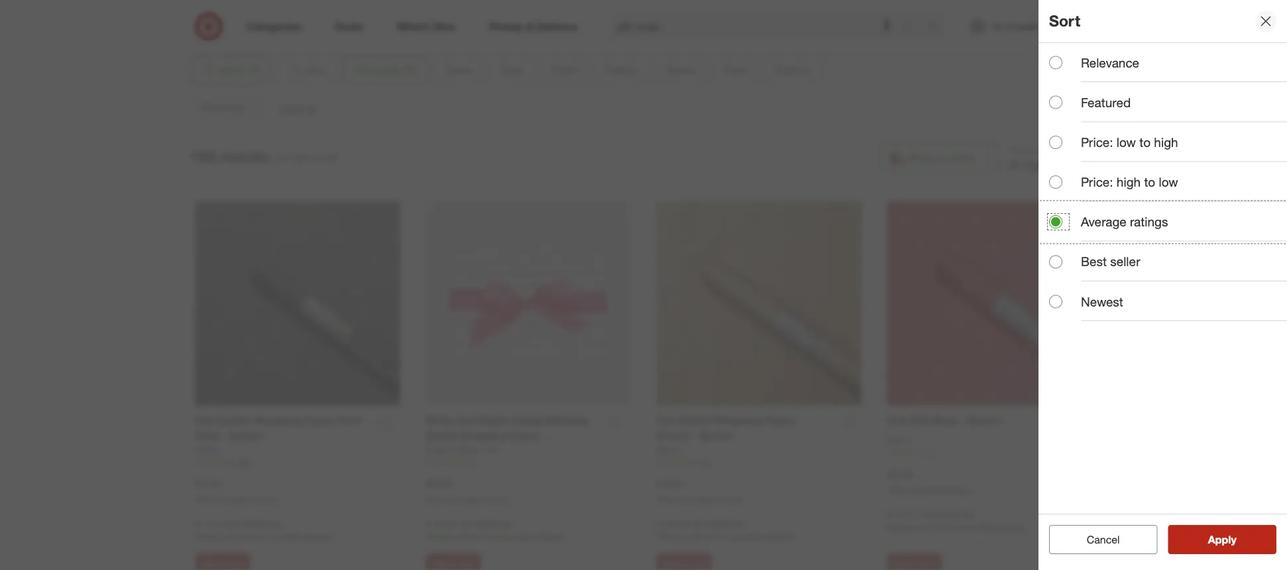 Task type: locate. For each thing, give the bounding box(es) containing it.
purchased down 392
[[680, 495, 717, 505]]

0 horizontal spatial $4.00
[[195, 478, 221, 491]]

1 horizontal spatial $4.00
[[657, 478, 683, 491]]

$4.00 when purchased online for 392
[[657, 478, 741, 505]]

high up price: high to low
[[1154, 135, 1179, 150]]

1 $4.00 from the left
[[195, 478, 221, 491]]

for
[[275, 151, 287, 164]]

to
[[1140, 135, 1151, 150], [1145, 175, 1156, 190]]

sponsored
[[1002, 32, 1042, 42]]

at for 392
[[692, 518, 700, 530]]

1 price: from the top
[[1081, 135, 1114, 150]]

0 vertical spatial to
[[1140, 135, 1151, 150]]

at down $5.50 when purchased online
[[923, 509, 931, 521]]

when inside $5.50 when purchased online
[[887, 486, 908, 496]]

hours for 3
[[951, 522, 975, 534]]

ready
[[887, 522, 914, 534], [195, 531, 222, 543], [426, 531, 452, 543], [657, 531, 683, 543]]

columbia
[[933, 509, 973, 521], [241, 518, 281, 530], [472, 518, 512, 530], [703, 518, 742, 530]]

apply button
[[1169, 526, 1277, 555]]

at down 392
[[692, 518, 700, 530]]

0 vertical spatial high
[[1154, 135, 1179, 150]]

to up ratings
[[1145, 175, 1156, 190]]

relevance
[[1081, 55, 1140, 70]]

online
[[950, 486, 972, 496], [258, 495, 279, 505], [489, 495, 510, 505], [720, 495, 741, 505]]

best seller
[[1081, 254, 1141, 270]]

online inside $5.50 when purchased online
[[950, 486, 972, 496]]

low up ratings
[[1159, 175, 1179, 190]]

featured
[[1081, 95, 1131, 110]]

with
[[977, 522, 994, 534], [285, 531, 302, 543], [516, 531, 533, 543], [746, 531, 764, 543]]

high down price: low to high
[[1117, 175, 1141, 190]]

in
[[887, 509, 895, 521], [195, 518, 203, 530], [426, 518, 434, 530], [657, 518, 664, 530]]

purchased down 288
[[218, 495, 256, 505]]

purchased for 392
[[680, 495, 717, 505]]

columbia for 3
[[933, 509, 973, 521]]

in stock at  columbia ready within 2 hours with pickup for 288
[[195, 518, 333, 543]]

advertisement region
[[246, 0, 1042, 31]]

price: right 'in'
[[1081, 135, 1114, 150]]

columbia down 392
[[703, 518, 742, 530]]

purchased for 288
[[218, 495, 256, 505]]

pickup
[[997, 522, 1025, 534], [305, 531, 333, 543], [535, 531, 563, 543], [766, 531, 794, 543]]

when for 392
[[657, 495, 677, 505]]

at
[[1011, 159, 1020, 172], [923, 509, 931, 521], [231, 518, 239, 530], [461, 518, 469, 530], [692, 518, 700, 530]]

$5.50
[[887, 469, 913, 482]]

within for 3
[[916, 522, 941, 534]]

0 vertical spatial price:
[[1081, 135, 1114, 150]]

1 vertical spatial price:
[[1081, 175, 1114, 190]]

within for 288
[[224, 531, 249, 543]]

low up price: high to low
[[1117, 135, 1136, 150]]

purchased down $6.00
[[449, 495, 487, 505]]

columbia down 288
[[241, 518, 281, 530]]

at down $6.00 when purchased online
[[461, 518, 469, 530]]

None radio
[[1050, 176, 1063, 189], [1050, 216, 1063, 229], [1050, 176, 1063, 189], [1050, 216, 1063, 229]]

ready for 392
[[657, 531, 683, 543]]

0 horizontal spatial low
[[1117, 135, 1136, 150]]

in for 288
[[195, 518, 203, 530]]

at down find
[[1011, 159, 1020, 172]]

to up price: high to low
[[1140, 135, 1151, 150]]

find items in stock
[[1011, 144, 1100, 157]]

when
[[887, 486, 908, 496], [195, 495, 216, 505], [426, 495, 447, 505], [657, 495, 677, 505]]

stock for 288
[[205, 518, 228, 530]]

in stock at  columbia ready within 2 hours with pickup
[[887, 509, 1025, 534], [195, 518, 333, 543], [426, 518, 563, 543], [657, 518, 794, 543]]

when for 288
[[195, 495, 216, 505]]

purchased down $5.50
[[910, 486, 948, 496]]

online for 392
[[720, 495, 741, 505]]

within
[[916, 522, 941, 534], [224, 531, 249, 543], [455, 531, 479, 543], [686, 531, 710, 543]]

1 horizontal spatial low
[[1159, 175, 1179, 190]]

find
[[1011, 144, 1031, 157]]

price: up the average
[[1081, 175, 1114, 190]]

2 price: from the top
[[1081, 175, 1114, 190]]

2 $4.00 from the left
[[657, 478, 683, 491]]

purchased for 3
[[910, 486, 948, 496]]

cancel button
[[1050, 526, 1158, 555]]

1 horizontal spatial high
[[1154, 135, 1179, 150]]

$4.00 when purchased online down 392
[[657, 478, 741, 505]]

at for 288
[[231, 518, 239, 530]]

items
[[1034, 144, 1060, 157]]

$4.00 when purchased online for 288
[[195, 478, 279, 505]]

newest
[[1081, 294, 1124, 310]]

purchased
[[910, 486, 948, 496], [218, 495, 256, 505], [449, 495, 487, 505], [680, 495, 717, 505]]

online inside $6.00 when purchased online
[[489, 495, 510, 505]]

25
[[1082, 14, 1089, 22]]

online for 3
[[950, 486, 972, 496]]

3 link
[[887, 448, 1092, 460]]

columbia down $5.50 when purchased online
[[933, 509, 973, 521]]

low
[[1117, 135, 1136, 150], [1159, 175, 1179, 190]]

2 for 3
[[943, 522, 949, 534]]

in stock at  columbia ready within 2 hours with pickup for 392
[[657, 518, 794, 543]]

1 $4.00 when purchased online from the left
[[195, 478, 279, 505]]

in for 392
[[657, 518, 664, 530]]

None radio
[[1050, 56, 1063, 69], [1050, 96, 1063, 109], [1050, 136, 1063, 149], [1050, 255, 1063, 269], [1050, 295, 1063, 309], [1050, 56, 1063, 69], [1050, 96, 1063, 109], [1050, 136, 1063, 149], [1050, 255, 1063, 269], [1050, 295, 1063, 309]]

high
[[1154, 135, 1179, 150], [1117, 175, 1141, 190]]

price:
[[1081, 135, 1114, 150], [1081, 175, 1114, 190]]

search
[[922, 21, 954, 34]]

$4.00
[[195, 478, 221, 491], [657, 478, 683, 491]]

hours
[[951, 522, 975, 534], [259, 531, 282, 543], [490, 531, 513, 543], [720, 531, 744, 543]]

purchased inside $5.50 when purchased online
[[910, 486, 948, 496]]

0 horizontal spatial $4.00 when purchased online
[[195, 478, 279, 505]]

2
[[943, 522, 949, 534], [251, 531, 256, 543], [482, 531, 487, 543], [713, 531, 718, 543]]

average
[[1081, 215, 1127, 230]]

2 $4.00 when purchased online from the left
[[657, 478, 741, 505]]

within for 392
[[686, 531, 710, 543]]

online for 288
[[258, 495, 279, 505]]

results
[[220, 147, 269, 166]]

188 results for "gift wrap"
[[190, 147, 340, 166]]

1 vertical spatial to
[[1145, 175, 1156, 190]]

0 horizontal spatial high
[[1117, 175, 1141, 190]]

stock
[[1074, 144, 1100, 157], [898, 509, 920, 521], [205, 518, 228, 530], [436, 518, 459, 530], [667, 518, 690, 530]]

$4.00 when purchased online
[[195, 478, 279, 505], [657, 478, 741, 505]]

at down 288
[[231, 518, 239, 530]]

0 vertical spatial low
[[1117, 135, 1136, 150]]

1 horizontal spatial $4.00 when purchased online
[[657, 478, 741, 505]]

$4.00 when purchased online down 288
[[195, 478, 279, 505]]

price: for price: low to high
[[1081, 135, 1114, 150]]



Task type: vqa. For each thing, say whether or not it's contained in the screenshot.
out
no



Task type: describe. For each thing, give the bounding box(es) containing it.
wrap"
[[313, 151, 340, 164]]

columbia for 288
[[241, 518, 281, 530]]

288
[[236, 458, 250, 468]]

$5.50 when purchased online
[[887, 469, 972, 496]]

1 vertical spatial low
[[1159, 175, 1179, 190]]

price: high to low
[[1081, 175, 1179, 190]]

$6.00 when purchased online
[[426, 478, 510, 505]]

in for 3
[[887, 509, 895, 521]]

ratings
[[1130, 215, 1168, 230]]

188
[[190, 147, 216, 166]]

3
[[929, 449, 933, 459]]

$4.00 for 288
[[195, 478, 221, 491]]

392 link
[[657, 457, 862, 469]]

when for 3
[[887, 486, 908, 496]]

stock for 3
[[898, 509, 920, 521]]

392
[[698, 458, 711, 468]]

apply
[[1208, 534, 1237, 547]]

ready for 288
[[195, 531, 222, 543]]

cancel
[[1087, 534, 1120, 547]]

pickup for 3
[[997, 522, 1025, 534]]

"gift
[[290, 151, 310, 164]]

sort
[[1050, 12, 1081, 30]]

hours for 392
[[720, 531, 744, 543]]

25 link
[[1065, 12, 1095, 41]]

purchased inside $6.00 when purchased online
[[449, 495, 487, 505]]

with for 288
[[285, 531, 302, 543]]

when inside $6.00 when purchased online
[[426, 495, 447, 505]]

to for high
[[1140, 135, 1151, 150]]

to for low
[[1145, 175, 1156, 190]]

at for 3
[[923, 509, 931, 521]]

price: low to high
[[1081, 135, 1179, 150]]

columbia for 392
[[703, 518, 742, 530]]

2 for 392
[[713, 531, 718, 543]]

with for 3
[[977, 522, 994, 534]]

search button
[[922, 12, 954, 44]]

sort dialog
[[1039, 0, 1288, 571]]

$4.00 for 392
[[657, 478, 683, 491]]

price: for price: high to low
[[1081, 175, 1114, 190]]

$6.00
[[426, 478, 452, 491]]

2 for 288
[[251, 531, 256, 543]]

with for 392
[[746, 531, 764, 543]]

best
[[1081, 254, 1107, 270]]

seller
[[1111, 254, 1141, 270]]

pickup for 288
[[305, 531, 333, 543]]

columbia down $6.00 when purchased online
[[472, 518, 512, 530]]

288 link
[[195, 457, 400, 469]]

1 vertical spatial high
[[1117, 175, 1141, 190]]

pickup for 392
[[766, 531, 794, 543]]

hours for 288
[[259, 531, 282, 543]]

average ratings
[[1081, 215, 1168, 230]]

in stock at  columbia ready within 2 hours with pickup for 3
[[887, 509, 1025, 534]]

in
[[1063, 144, 1071, 157]]

What can we help you find? suggestions appear below search field
[[610, 12, 931, 41]]

stock for 392
[[667, 518, 690, 530]]

ready for 3
[[887, 522, 914, 534]]



